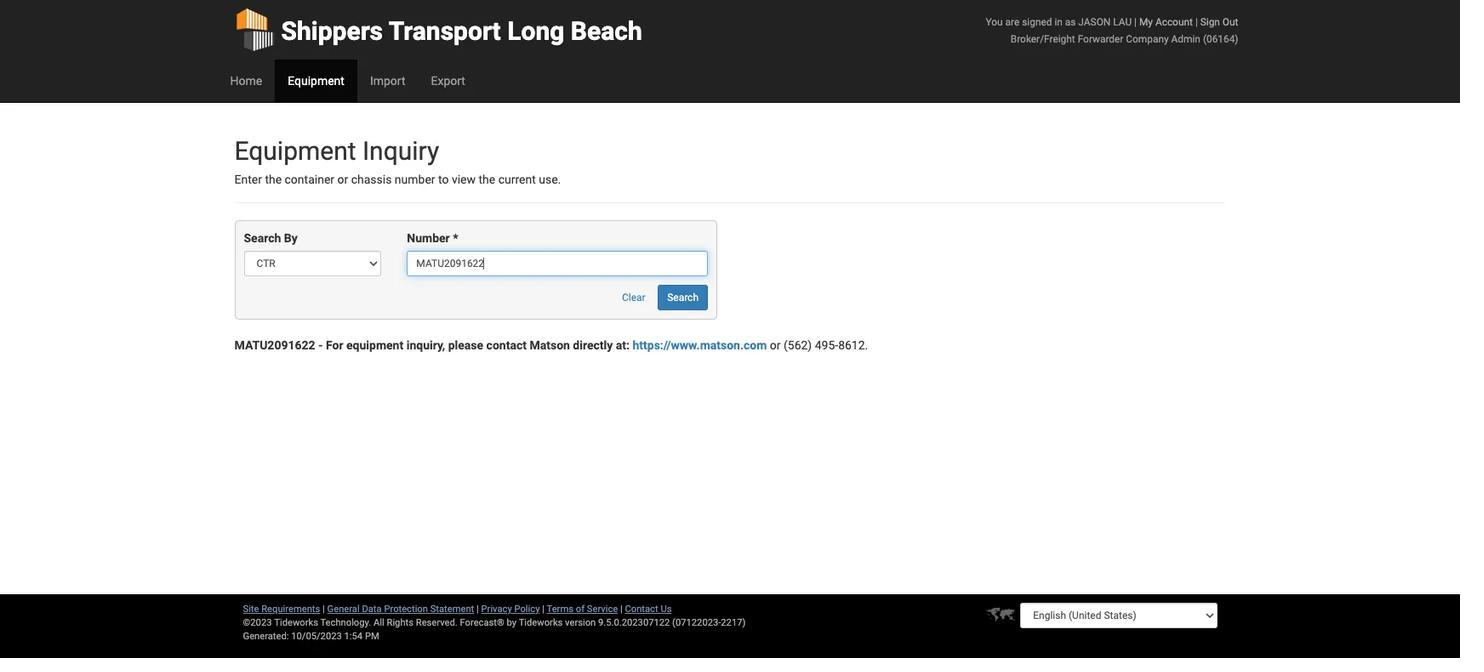 Task type: describe. For each thing, give the bounding box(es) containing it.
broker/freight
[[1011, 33, 1075, 45]]

us
[[661, 604, 672, 615]]

export button
[[418, 60, 478, 102]]

terms
[[547, 604, 574, 615]]

view
[[452, 173, 476, 186]]

account
[[1156, 16, 1193, 28]]

©2023 tideworks
[[243, 618, 318, 629]]

matu2091622 - for equipment inquiry, please contact matson directly at: https://www.matson.com or (562) 495-8612.
[[234, 339, 868, 353]]

https://www.matson.com link
[[633, 339, 767, 353]]

clear button
[[613, 285, 655, 311]]

requirements
[[261, 604, 320, 615]]

shippers transport long beach
[[281, 16, 642, 46]]

you
[[986, 16, 1003, 28]]

general data protection statement link
[[327, 604, 474, 615]]

long
[[507, 16, 564, 46]]

shippers transport long beach link
[[234, 0, 642, 60]]

please
[[448, 339, 483, 353]]

to
[[438, 173, 449, 186]]

site requirements link
[[243, 604, 320, 615]]

generated:
[[243, 631, 289, 643]]

equipment for equipment inquiry enter the container or chassis number to view the current use.
[[234, 136, 356, 166]]

equipment button
[[275, 60, 357, 102]]

reserved.
[[416, 618, 458, 629]]

site
[[243, 604, 259, 615]]

1:54
[[344, 631, 363, 643]]

Number * text field
[[407, 251, 708, 277]]

495-
[[815, 339, 838, 353]]

10/05/2023
[[291, 631, 342, 643]]

search by
[[244, 232, 298, 245]]

inquiry,
[[406, 339, 445, 353]]

for
[[326, 339, 343, 353]]

transport
[[389, 16, 501, 46]]

signed
[[1022, 16, 1052, 28]]

general
[[327, 604, 360, 615]]

my
[[1139, 16, 1153, 28]]

contact
[[486, 339, 527, 353]]

tideworks
[[519, 618, 563, 629]]

privacy policy link
[[481, 604, 540, 615]]

container
[[285, 173, 334, 186]]

home
[[230, 74, 262, 88]]

https://www.matson.com
[[633, 339, 767, 353]]

number *
[[407, 232, 458, 245]]

2 the from the left
[[479, 173, 495, 186]]

rights
[[387, 618, 414, 629]]

(07122023-
[[672, 618, 721, 629]]

at:
[[616, 339, 630, 353]]

1 vertical spatial or
[[770, 339, 781, 353]]

import button
[[357, 60, 418, 102]]

forecast®
[[460, 618, 504, 629]]

as
[[1065, 16, 1076, 28]]

are
[[1005, 16, 1020, 28]]

equipment
[[346, 339, 404, 353]]

equipment inquiry enter the container or chassis number to view the current use.
[[234, 136, 561, 186]]

jason
[[1079, 16, 1111, 28]]

technology.
[[320, 618, 371, 629]]

you are signed in as jason lau | my account | sign out broker/freight forwarder company admin (06164)
[[986, 16, 1239, 45]]

in
[[1055, 16, 1063, 28]]

policy
[[514, 604, 540, 615]]

admin
[[1171, 33, 1201, 45]]

8612.
[[838, 339, 868, 353]]

matu2091622
[[234, 339, 315, 353]]

by
[[507, 618, 517, 629]]

-
[[318, 339, 323, 353]]

| up 9.5.0.202307122
[[620, 604, 623, 615]]

(562)
[[784, 339, 812, 353]]

shippers
[[281, 16, 383, 46]]

company
[[1126, 33, 1169, 45]]



Task type: vqa. For each thing, say whether or not it's contained in the screenshot.
MATU2092172 - For equipment inquiry, please contact Matson directly at: https://www.matson.com or (562) 495-8612.
no



Task type: locate. For each thing, give the bounding box(es) containing it.
equipment down shippers
[[288, 74, 345, 88]]

clear
[[622, 292, 646, 304]]

site requirements | general data protection statement | privacy policy | terms of service | contact us ©2023 tideworks technology. all rights reserved. forecast® by tideworks version 9.5.0.202307122 (07122023-2217) generated: 10/05/2023 1:54 pm
[[243, 604, 746, 643]]

sign
[[1201, 16, 1220, 28]]

data
[[362, 604, 382, 615]]

enter
[[234, 173, 262, 186]]

0 horizontal spatial search
[[244, 232, 281, 245]]

| up forecast®
[[477, 604, 479, 615]]

search button
[[658, 285, 708, 311]]

1 the from the left
[[265, 173, 282, 186]]

0 horizontal spatial the
[[265, 173, 282, 186]]

2217)
[[721, 618, 746, 629]]

version
[[565, 618, 596, 629]]

out
[[1223, 16, 1239, 28]]

1 horizontal spatial or
[[770, 339, 781, 353]]

contact us link
[[625, 604, 672, 615]]

1 horizontal spatial the
[[479, 173, 495, 186]]

search for search by
[[244, 232, 281, 245]]

number
[[395, 173, 435, 186]]

use.
[[539, 173, 561, 186]]

search inside button
[[667, 292, 699, 304]]

export
[[431, 74, 465, 88]]

of
[[576, 604, 585, 615]]

import
[[370, 74, 405, 88]]

|
[[1134, 16, 1137, 28], [1196, 16, 1198, 28], [323, 604, 325, 615], [477, 604, 479, 615], [542, 604, 545, 615], [620, 604, 623, 615]]

1 vertical spatial equipment
[[234, 136, 356, 166]]

the right enter
[[265, 173, 282, 186]]

| up tideworks
[[542, 604, 545, 615]]

| left my
[[1134, 16, 1137, 28]]

or inside "equipment inquiry enter the container or chassis number to view the current use."
[[337, 173, 348, 186]]

sign out link
[[1201, 16, 1239, 28]]

pm
[[365, 631, 379, 643]]

0 vertical spatial search
[[244, 232, 281, 245]]

search left by
[[244, 232, 281, 245]]

1 vertical spatial search
[[667, 292, 699, 304]]

home button
[[217, 60, 275, 102]]

or left chassis
[[337, 173, 348, 186]]

1 horizontal spatial search
[[667, 292, 699, 304]]

inquiry
[[362, 136, 439, 166]]

0 horizontal spatial or
[[337, 173, 348, 186]]

*
[[453, 232, 458, 245]]

equipment up the container
[[234, 136, 356, 166]]

or
[[337, 173, 348, 186], [770, 339, 781, 353]]

0 vertical spatial or
[[337, 173, 348, 186]]

protection
[[384, 604, 428, 615]]

all
[[374, 618, 384, 629]]

| left sign
[[1196, 16, 1198, 28]]

beach
[[571, 16, 642, 46]]

(06164)
[[1203, 33, 1239, 45]]

lau
[[1113, 16, 1132, 28]]

statement
[[430, 604, 474, 615]]

number
[[407, 232, 450, 245]]

the right view
[[479, 173, 495, 186]]

equipment inside dropdown button
[[288, 74, 345, 88]]

search for search
[[667, 292, 699, 304]]

search right the "clear"
[[667, 292, 699, 304]]

the
[[265, 173, 282, 186], [479, 173, 495, 186]]

search
[[244, 232, 281, 245], [667, 292, 699, 304]]

directly
[[573, 339, 613, 353]]

my account link
[[1139, 16, 1193, 28]]

or left (562)
[[770, 339, 781, 353]]

current
[[498, 173, 536, 186]]

chassis
[[351, 173, 392, 186]]

9.5.0.202307122
[[598, 618, 670, 629]]

privacy
[[481, 604, 512, 615]]

0 vertical spatial equipment
[[288, 74, 345, 88]]

service
[[587, 604, 618, 615]]

equipment for equipment
[[288, 74, 345, 88]]

| left general
[[323, 604, 325, 615]]

contact
[[625, 604, 658, 615]]

equipment inside "equipment inquiry enter the container or chassis number to view the current use."
[[234, 136, 356, 166]]

by
[[284, 232, 298, 245]]

terms of service link
[[547, 604, 618, 615]]

matson
[[530, 339, 570, 353]]

equipment
[[288, 74, 345, 88], [234, 136, 356, 166]]

forwarder
[[1078, 33, 1124, 45]]



